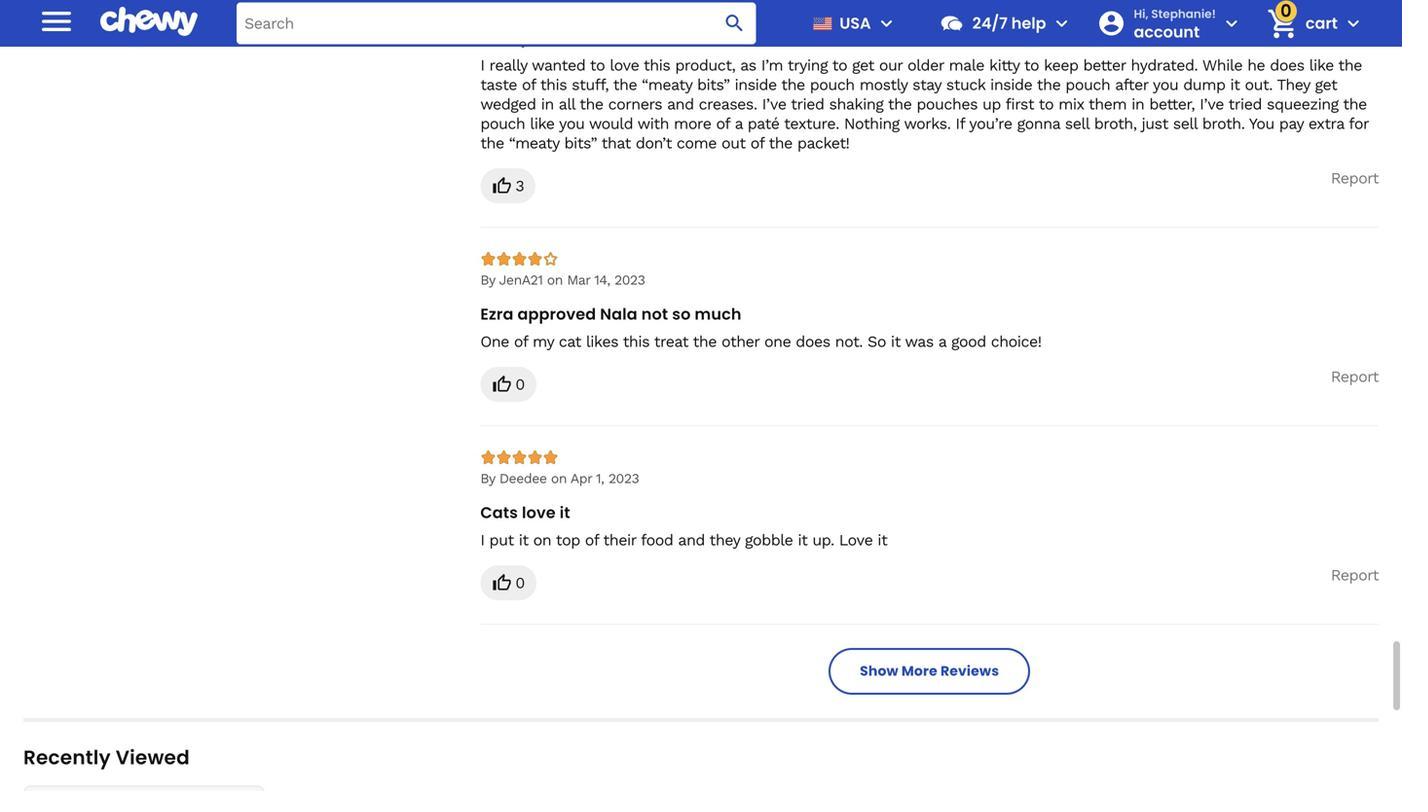 Task type: describe. For each thing, give the bounding box(es) containing it.
account menu image
[[1220, 12, 1243, 35]]

stuff,
[[572, 76, 609, 94]]

2 i've from the left
[[1200, 95, 1224, 113]]

menu image inside usa popup button
[[875, 12, 898, 35]]

show more reviews button
[[829, 649, 1030, 695]]

items image
[[1265, 6, 1299, 41]]

they
[[709, 531, 740, 550]]

mostly
[[859, 76, 908, 94]]

kitty
[[989, 56, 1020, 75]]

first
[[1005, 95, 1034, 113]]

taste
[[480, 76, 517, 94]]

keep
[[1044, 56, 1078, 75]]

broth.
[[1202, 114, 1245, 133]]

a inside "ezra approved nala not so much one of my cat likes this treat the other one does not. so it was a good choice!"
[[938, 333, 946, 351]]

really
[[480, 27, 530, 49]]

out.
[[1245, 76, 1273, 94]]

by deedee on apr 1, 2023
[[480, 471, 639, 487]]

help menu image
[[1050, 12, 1073, 35]]

of down paté
[[750, 134, 764, 152]]

the down mostly
[[888, 95, 912, 113]]

mix
[[1058, 95, 1084, 113]]

nothing
[[844, 114, 899, 133]]

1 report from the top
[[1331, 169, 1379, 187]]

ezra
[[480, 303, 514, 325]]

of inside cats love it i put it on top of their food and they gobble it up. love it
[[585, 531, 599, 550]]

i inside cats love it i put it on top of their food and they gobble it up. love it
[[480, 531, 484, 550]]

the up corners on the left top
[[613, 76, 637, 94]]

that
[[601, 134, 631, 152]]

hi,
[[1134, 6, 1148, 22]]

2 horizontal spatial pouch
[[1065, 76, 1110, 94]]

report for ezra approved nala not so much
[[1331, 368, 1379, 386]]

1 tried from the left
[[791, 95, 824, 113]]

cats
[[480, 502, 518, 524]]

gobble
[[745, 531, 793, 550]]

2023 for it
[[608, 471, 639, 487]]

better
[[1083, 56, 1126, 75]]

1 vertical spatial love
[[610, 56, 639, 75]]

the down the wedged
[[480, 134, 504, 152]]

1 report button from the top
[[1331, 169, 1379, 188]]

product,
[[675, 56, 735, 75]]

approved
[[517, 303, 596, 325]]

really wanted to love it i really wanted to love this product, as i'm trying to get our older male kitty to keep better hydrated.  while he does like the taste of this stuff, the "meaty bits" inside the pouch mostly stay stuck inside the pouch after you dump it out.  they get wedged in all the corners and creases.  i've tried shaking the pouches up first to mix them in better, i've tried squeezing the pouch like you would with more of a paté texture.  nothing works.  if you're gonna sell broth, just sell broth.  you pay extra for the "meaty bits" that don't come out of the packet!
[[480, 27, 1369, 152]]

the down trying
[[781, 76, 805, 94]]

1 i've from the left
[[762, 95, 786, 113]]

you're
[[969, 114, 1012, 133]]

my
[[533, 333, 554, 351]]

dump
[[1183, 76, 1225, 94]]

trying
[[788, 56, 828, 75]]

by for cats
[[480, 471, 495, 487]]

24/7
[[972, 12, 1008, 34]]

cart link
[[1259, 0, 1338, 47]]

extra
[[1308, 114, 1344, 133]]

mar
[[567, 272, 590, 288]]

put
[[489, 531, 514, 550]]

1 vertical spatial wanted
[[532, 56, 585, 75]]

a inside "really wanted to love it i really wanted to love this product, as i'm trying to get our older male kitty to keep better hydrated.  while he does like the taste of this stuff, the "meaty bits" inside the pouch mostly stay stuck inside the pouch after you dump it out.  they get wedged in all the corners and creases.  i've tried shaking the pouches up first to mix them in better, i've tried squeezing the pouch like you would with more of a paté texture.  nothing works.  if you're gonna sell broth, just sell broth.  you pay extra for the "meaty bits" that don't come out of the packet!"
[[735, 114, 743, 133]]

would
[[589, 114, 633, 133]]

was
[[905, 333, 934, 351]]

wedged
[[480, 95, 536, 113]]

pouches
[[917, 95, 978, 113]]

report button for cats love it
[[1331, 566, 1379, 585]]

their
[[603, 531, 636, 550]]

corners
[[608, 95, 662, 113]]

by for ezra
[[480, 272, 495, 288]]

gonna
[[1017, 114, 1060, 133]]

packet!
[[797, 134, 849, 152]]

one
[[480, 333, 509, 351]]

creases.
[[699, 95, 757, 113]]

works.
[[904, 114, 951, 133]]

0 vertical spatial wanted
[[533, 27, 595, 49]]

1 horizontal spatial you
[[1153, 76, 1178, 94]]

stephanie!
[[1151, 6, 1216, 22]]

it down while
[[1230, 76, 1240, 94]]

0 button for cats
[[480, 566, 536, 601]]

love inside cats love it i put it on top of their food and they gobble it up. love it
[[522, 502, 556, 524]]

more
[[901, 662, 937, 681]]

after
[[1115, 76, 1148, 94]]

usa button
[[805, 0, 898, 47]]

other
[[721, 333, 760, 351]]

of inside "ezra approved nala not so much one of my cat likes this treat the other one does not. so it was a good choice!"
[[514, 333, 528, 351]]

the up for
[[1343, 95, 1367, 113]]

treat
[[654, 333, 688, 351]]

choice!
[[991, 333, 1041, 351]]

out
[[721, 134, 746, 152]]

they
[[1277, 76, 1310, 94]]

good
[[951, 333, 986, 351]]

so
[[868, 333, 886, 351]]

Search text field
[[237, 2, 756, 44]]

0 vertical spatial like
[[1309, 56, 1334, 75]]

it left up.
[[798, 531, 808, 550]]

older
[[907, 56, 944, 75]]

broth,
[[1094, 114, 1137, 133]]

the down stuff,
[[580, 95, 603, 113]]

0 vertical spatial this
[[644, 56, 670, 75]]

0 horizontal spatial you
[[559, 114, 585, 133]]

with
[[637, 114, 669, 133]]

0 horizontal spatial pouch
[[480, 114, 525, 133]]

Product search field
[[237, 2, 756, 44]]

2 inside from the left
[[990, 76, 1032, 94]]

you
[[1249, 114, 1274, 133]]

likes
[[586, 333, 618, 351]]

on inside cats love it i put it on top of their food and they gobble it up. love it
[[533, 531, 551, 550]]

ezra approved nala not so much one of my cat likes this treat the other one does not. so it was a good choice!
[[480, 303, 1041, 351]]

1 vertical spatial this
[[540, 76, 567, 94]]

cart
[[1305, 12, 1338, 34]]

1 horizontal spatial bits"
[[697, 76, 730, 94]]

just
[[1142, 114, 1168, 133]]

the down keep
[[1037, 76, 1061, 94]]

2023 for nala
[[614, 272, 645, 288]]

apr
[[570, 471, 592, 487]]

one
[[764, 333, 791, 351]]

don't
[[636, 134, 672, 152]]

account
[[1134, 21, 1200, 43]]

pay
[[1279, 114, 1304, 133]]

really
[[489, 56, 527, 75]]

0 vertical spatial "meaty
[[642, 76, 692, 94]]



Task type: vqa. For each thing, say whether or not it's contained in the screenshot.
love inside the the Cats love it I put it on top of their food and they gobble it up. Love it
yes



Task type: locate. For each thing, give the bounding box(es) containing it.
male
[[949, 56, 984, 75]]

1 vertical spatial you
[[559, 114, 585, 133]]

inside
[[735, 76, 777, 94], [990, 76, 1032, 94]]

0 vertical spatial 0 button
[[480, 367, 536, 402]]

tried up texture.
[[791, 95, 824, 113]]

1 0 from the top
[[515, 375, 525, 394]]

1 vertical spatial by
[[480, 471, 495, 487]]

1 horizontal spatial i've
[[1200, 95, 1224, 113]]

1 horizontal spatial like
[[1309, 56, 1334, 75]]

cats love it i put it on top of their food and they gobble it up. love it
[[480, 502, 887, 550]]

3 report button from the top
[[1331, 566, 1379, 585]]

2023 right 1,
[[608, 471, 639, 487]]

up.
[[812, 531, 834, 550]]

submit search image
[[723, 12, 746, 35]]

chewy home image
[[100, 0, 198, 43]]

2 i from the top
[[480, 531, 484, 550]]

top
[[556, 531, 580, 550]]

love
[[839, 531, 873, 550]]

get left our on the top of the page
[[852, 56, 874, 75]]

0 down cats
[[515, 574, 525, 593]]

not
[[641, 303, 668, 325]]

0 down approved on the top left of page
[[515, 375, 525, 394]]

it inside "ezra approved nala not so much one of my cat likes this treat the other one does not. so it was a good choice!"
[[891, 333, 901, 351]]

of down really
[[522, 76, 536, 94]]

jena21
[[499, 272, 543, 288]]

it right put
[[519, 531, 528, 550]]

1 horizontal spatial does
[[1270, 56, 1304, 75]]

a
[[735, 114, 743, 133], [938, 333, 946, 351]]

1 vertical spatial 0
[[515, 574, 525, 593]]

1 inside from the left
[[735, 76, 777, 94]]

0 horizontal spatial sell
[[1065, 114, 1089, 133]]

i've down dump
[[1200, 95, 1224, 113]]

2 report button from the top
[[1331, 367, 1379, 387]]

our
[[879, 56, 903, 75]]

a up out
[[735, 114, 743, 133]]

show more reviews
[[860, 662, 999, 681]]

deedee
[[499, 471, 547, 487]]

on left apr
[[551, 471, 567, 487]]

0 horizontal spatial i've
[[762, 95, 786, 113]]

0 for approved
[[515, 375, 525, 394]]

of left my
[[514, 333, 528, 351]]

0 horizontal spatial in
[[541, 95, 554, 113]]

1 vertical spatial does
[[796, 333, 830, 351]]

1 horizontal spatial pouch
[[810, 76, 855, 94]]

by left jena21
[[480, 272, 495, 288]]

for
[[1349, 114, 1369, 133]]

2 0 from the top
[[515, 574, 525, 593]]

help
[[1011, 12, 1046, 34]]

it right so
[[891, 333, 901, 351]]

in down the after in the top right of the page
[[1131, 95, 1144, 113]]

like down the wedged
[[530, 114, 555, 133]]

1 horizontal spatial "meaty
[[642, 76, 692, 94]]

1 in from the left
[[541, 95, 554, 113]]

it up corners on the left top
[[656, 27, 667, 49]]

report for cats love it
[[1331, 566, 1379, 585]]

and inside "really wanted to love it i really wanted to love this product, as i'm trying to get our older male kitty to keep better hydrated.  while he does like the taste of this stuff, the "meaty bits" inside the pouch mostly stay stuck inside the pouch after you dump it out.  they get wedged in all the corners and creases.  i've tried shaking the pouches up first to mix them in better, i've tried squeezing the pouch like you would with more of a paté texture.  nothing works.  if you're gonna sell broth, just sell broth.  you pay extra for the "meaty bits" that don't come out of the packet!"
[[667, 95, 694, 113]]

i up taste
[[480, 56, 484, 75]]

it right the love
[[878, 531, 887, 550]]

cart menu image
[[1342, 12, 1365, 35]]

shaking
[[829, 95, 883, 113]]

viewed
[[116, 745, 190, 772]]

you down the all
[[559, 114, 585, 133]]

0 vertical spatial i
[[480, 56, 484, 75]]

while
[[1202, 56, 1243, 75]]

hydrated.
[[1131, 56, 1198, 75]]

and left they
[[678, 531, 705, 550]]

like
[[1309, 56, 1334, 75], [530, 114, 555, 133]]

bits" left that
[[564, 134, 597, 152]]

pouch up the mix at the top right
[[1065, 76, 1110, 94]]

0 vertical spatial you
[[1153, 76, 1178, 94]]

bits" down product,
[[697, 76, 730, 94]]

0 vertical spatial report button
[[1331, 169, 1379, 188]]

1 horizontal spatial menu image
[[875, 12, 898, 35]]

chewy support image
[[939, 11, 965, 36]]

"meaty up 3
[[509, 134, 559, 152]]

0 vertical spatial and
[[667, 95, 694, 113]]

14,
[[594, 272, 610, 288]]

inside down 'as'
[[735, 76, 777, 94]]

come
[[677, 134, 717, 152]]

by left deedee
[[480, 471, 495, 487]]

0 horizontal spatial a
[[735, 114, 743, 133]]

does up the they at the right
[[1270, 56, 1304, 75]]

a right was
[[938, 333, 946, 351]]

and up more
[[667, 95, 694, 113]]

0 vertical spatial love
[[619, 27, 652, 49]]

the down paté
[[769, 134, 792, 152]]

2 vertical spatial report
[[1331, 566, 1379, 585]]

it
[[656, 27, 667, 49], [1230, 76, 1240, 94], [891, 333, 901, 351], [560, 502, 570, 524], [519, 531, 528, 550], [798, 531, 808, 550], [878, 531, 887, 550]]

of
[[522, 76, 536, 94], [716, 114, 730, 133], [750, 134, 764, 152], [514, 333, 528, 351], [585, 531, 599, 550]]

on
[[547, 272, 563, 288], [551, 471, 567, 487], [533, 531, 551, 550]]

so
[[672, 303, 691, 325]]

this up corners on the left top
[[644, 56, 670, 75]]

2 vertical spatial on
[[533, 531, 551, 550]]

0 horizontal spatial does
[[796, 333, 830, 351]]

by
[[480, 272, 495, 288], [480, 471, 495, 487]]

1 horizontal spatial in
[[1131, 95, 1144, 113]]

1 horizontal spatial get
[[1315, 76, 1337, 94]]

2023 right 14,
[[614, 272, 645, 288]]

1 horizontal spatial tried
[[1228, 95, 1262, 113]]

2 in from the left
[[1131, 95, 1144, 113]]

wanted
[[533, 27, 595, 49], [532, 56, 585, 75]]

1,
[[596, 471, 604, 487]]

1 vertical spatial a
[[938, 333, 946, 351]]

0 horizontal spatial inside
[[735, 76, 777, 94]]

1 0 button from the top
[[480, 367, 536, 402]]

1 vertical spatial get
[[1315, 76, 1337, 94]]

does right one
[[796, 333, 830, 351]]

them
[[1089, 95, 1127, 113]]

0 vertical spatial does
[[1270, 56, 1304, 75]]

get up the squeezing
[[1315, 76, 1337, 94]]

i left put
[[480, 531, 484, 550]]

more
[[674, 114, 711, 133]]

report
[[1331, 169, 1379, 187], [1331, 368, 1379, 386], [1331, 566, 1379, 585]]

2 by from the top
[[480, 471, 495, 487]]

tried down out.
[[1228, 95, 1262, 113]]

0 button for ezra
[[480, 367, 536, 402]]

2 0 button from the top
[[480, 566, 536, 601]]

3 report from the top
[[1331, 566, 1379, 585]]

stay
[[912, 76, 941, 94]]

sell down the mix at the top right
[[1065, 114, 1089, 133]]

0 button down one
[[480, 367, 536, 402]]

2 vertical spatial this
[[623, 333, 649, 351]]

much
[[695, 303, 742, 325]]

hi, stephanie! account
[[1134, 6, 1216, 43]]

recently
[[23, 745, 111, 772]]

1 i from the top
[[480, 56, 484, 75]]

texture.
[[784, 114, 839, 133]]

menu image left the chewy home image on the left
[[37, 2, 76, 41]]

usa
[[840, 12, 871, 34]]

0 vertical spatial 0
[[515, 375, 525, 394]]

1 vertical spatial "meaty
[[509, 134, 559, 152]]

show
[[860, 662, 898, 681]]

1 vertical spatial report button
[[1331, 367, 1379, 387]]

reviews
[[940, 662, 999, 681]]

0 vertical spatial 2023
[[614, 272, 645, 288]]

as
[[740, 56, 756, 75]]

0 horizontal spatial bits"
[[564, 134, 597, 152]]

menu image right usa at the right top of the page
[[875, 12, 898, 35]]

0 for love
[[515, 574, 525, 593]]

inside down kitty
[[990, 76, 1032, 94]]

i inside "really wanted to love it i really wanted to love this product, as i'm trying to get our older male kitty to keep better hydrated.  while he does like the taste of this stuff, the "meaty bits" inside the pouch mostly stay stuck inside the pouch after you dump it out.  they get wedged in all the corners and creases.  i've tried shaking the pouches up first to mix them in better, i've tried squeezing the pouch like you would with more of a paté texture.  nothing works.  if you're gonna sell broth, just sell broth.  you pay extra for the "meaty bits" that don't come out of the packet!"
[[480, 56, 484, 75]]

menu image
[[37, 2, 76, 41], [875, 12, 898, 35]]

by jena21 on mar 14, 2023
[[480, 272, 645, 288]]

cat
[[559, 333, 581, 351]]

1 sell from the left
[[1065, 114, 1089, 133]]

pouch up the shaking
[[810, 76, 855, 94]]

you down 'hydrated.'
[[1153, 76, 1178, 94]]

not.
[[835, 333, 863, 351]]

pouch down the wedged
[[480, 114, 525, 133]]

on left mar
[[547, 272, 563, 288]]

the down cart menu image
[[1338, 56, 1362, 75]]

this up the all
[[540, 76, 567, 94]]

0 horizontal spatial menu image
[[37, 2, 76, 41]]

of right the top
[[585, 531, 599, 550]]

report button
[[1331, 169, 1379, 188], [1331, 367, 1379, 387], [1331, 566, 1379, 585]]

2 sell from the left
[[1173, 114, 1197, 133]]

food
[[641, 531, 673, 550]]

i've up paté
[[762, 95, 786, 113]]

3
[[515, 177, 524, 195]]

i've
[[762, 95, 786, 113], [1200, 95, 1224, 113]]

0 vertical spatial a
[[735, 114, 743, 133]]

24/7 help
[[972, 12, 1046, 34]]

and inside cats love it i put it on top of their food and they gobble it up. love it
[[678, 531, 705, 550]]

recently viewed
[[23, 745, 190, 772]]

2 report from the top
[[1331, 368, 1379, 386]]

on for approved
[[547, 272, 563, 288]]

0 vertical spatial report
[[1331, 169, 1379, 187]]

up
[[982, 95, 1001, 113]]

0 vertical spatial bits"
[[697, 76, 730, 94]]

1 horizontal spatial a
[[938, 333, 946, 351]]

1 vertical spatial on
[[551, 471, 567, 487]]

it up the top
[[560, 502, 570, 524]]

2 vertical spatial love
[[522, 502, 556, 524]]

0 vertical spatial get
[[852, 56, 874, 75]]

1 vertical spatial 2023
[[608, 471, 639, 487]]

report button for ezra approved nala not so much
[[1331, 367, 1379, 387]]

1 horizontal spatial inside
[[990, 76, 1032, 94]]

does
[[1270, 56, 1304, 75], [796, 333, 830, 351]]

1 vertical spatial report
[[1331, 368, 1379, 386]]

1 vertical spatial like
[[530, 114, 555, 133]]

on left the top
[[533, 531, 551, 550]]

1 by from the top
[[480, 272, 495, 288]]

in
[[541, 95, 554, 113], [1131, 95, 1144, 113]]

1 vertical spatial bits"
[[564, 134, 597, 152]]

nala
[[600, 303, 638, 325]]

the inside "ezra approved nala not so much one of my cat likes this treat the other one does not. so it was a good choice!"
[[693, 333, 717, 351]]

"meaty up corners on the left top
[[642, 76, 692, 94]]

sell down the better,
[[1173, 114, 1197, 133]]

1 vertical spatial 0 button
[[480, 566, 536, 601]]

does inside "really wanted to love it i really wanted to love this product, as i'm trying to get our older male kitty to keep better hydrated.  while he does like the taste of this stuff, the "meaty bits" inside the pouch mostly stay stuck inside the pouch after you dump it out.  they get wedged in all the corners and creases.  i've tried shaking the pouches up first to mix them in better, i've tried squeezing the pouch like you would with more of a paté texture.  nothing works.  if you're gonna sell broth, just sell broth.  you pay extra for the "meaty bits" that don't come out of the packet!"
[[1270, 56, 1304, 75]]

0 horizontal spatial tried
[[791, 95, 824, 113]]

0 horizontal spatial like
[[530, 114, 555, 133]]

list item
[[23, 786, 265, 792]]

1 horizontal spatial sell
[[1173, 114, 1197, 133]]

this down nala
[[623, 333, 649, 351]]

the down much
[[693, 333, 717, 351]]

in left the all
[[541, 95, 554, 113]]

the
[[1338, 56, 1362, 75], [613, 76, 637, 94], [781, 76, 805, 94], [1037, 76, 1061, 94], [580, 95, 603, 113], [888, 95, 912, 113], [1343, 95, 1367, 113], [480, 134, 504, 152], [769, 134, 792, 152], [693, 333, 717, 351]]

3 button
[[480, 169, 536, 204]]

does inside "ezra approved nala not so much one of my cat likes this treat the other one does not. so it was a good choice!"
[[796, 333, 830, 351]]

i
[[480, 56, 484, 75], [480, 531, 484, 550]]

this inside "ezra approved nala not so much one of my cat likes this treat the other one does not. so it was a good choice!"
[[623, 333, 649, 351]]

0 horizontal spatial get
[[852, 56, 874, 75]]

and
[[667, 95, 694, 113], [678, 531, 705, 550]]

paté
[[748, 114, 779, 133]]

all
[[559, 95, 575, 113]]

squeezing
[[1267, 95, 1338, 113]]

1 vertical spatial i
[[480, 531, 484, 550]]

2 tried from the left
[[1228, 95, 1262, 113]]

like up the they at the right
[[1309, 56, 1334, 75]]

0 vertical spatial by
[[480, 272, 495, 288]]

1 vertical spatial and
[[678, 531, 705, 550]]

on for love
[[551, 471, 567, 487]]

0 horizontal spatial "meaty
[[509, 134, 559, 152]]

i'm
[[761, 56, 783, 75]]

0 vertical spatial on
[[547, 272, 563, 288]]

tried
[[791, 95, 824, 113], [1228, 95, 1262, 113]]

better,
[[1149, 95, 1195, 113]]

0 button down put
[[480, 566, 536, 601]]

if
[[955, 114, 965, 133]]

stuck
[[946, 76, 985, 94]]

2 vertical spatial report button
[[1331, 566, 1379, 585]]

of down creases.
[[716, 114, 730, 133]]



